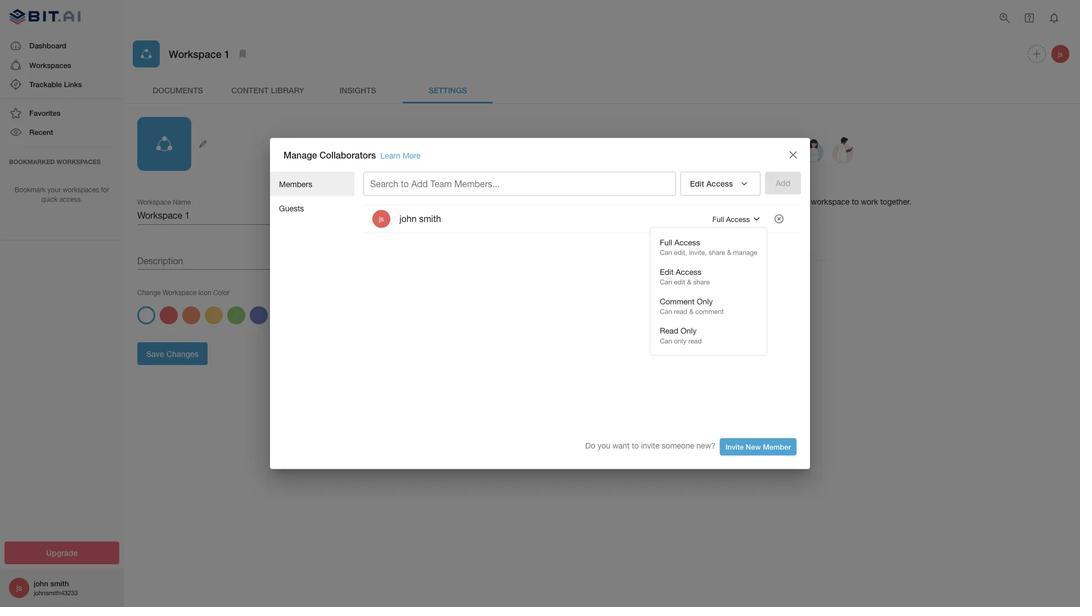 Task type: vqa. For each thing, say whether or not it's contained in the screenshot.
Plan
no



Task type: locate. For each thing, give the bounding box(es) containing it.
0 vertical spatial share
[[709, 249, 725, 257]]

save changes button
[[137, 343, 208, 365]]

full inside full access can edit, invite, share & manage
[[660, 238, 673, 247]]

1 horizontal spatial manage
[[685, 182, 718, 192]]

guests
[[279, 204, 304, 213]]

1 vertical spatial read
[[689, 337, 702, 345]]

access inside full access can edit, invite, share & manage
[[675, 238, 700, 247]]

full access button
[[710, 210, 766, 228]]

0 vertical spatial only
[[697, 297, 713, 306]]

this inside danger zone delete this workspace?
[[710, 298, 722, 307]]

delete down comment
[[694, 325, 718, 334]]

learn
[[381, 151, 401, 160]]

0 vertical spatial smith
[[419, 214, 441, 224]]

share inside full access can edit, invite, share & manage
[[709, 249, 725, 257]]

can down read
[[660, 337, 672, 345]]

smith
[[419, 214, 441, 224], [50, 580, 69, 588]]

1 vertical spatial smith
[[50, 580, 69, 588]]

read inside the comment only can read & comment
[[674, 308, 688, 316]]

share inside edit access can edit & share
[[694, 278, 710, 286]]

1 vertical spatial this
[[710, 298, 722, 307]]

can inside the comment only can read & comment
[[660, 308, 672, 316]]

&
[[727, 249, 732, 257], [687, 278, 692, 286], [690, 308, 694, 316]]

1 horizontal spatial add
[[685, 197, 699, 207]]

john inside the manage collaborators dialog
[[400, 214, 417, 224]]

insights link
[[313, 77, 403, 104]]

smith inside john smith johnsmith43233
[[50, 580, 69, 588]]

add left the or
[[685, 197, 699, 207]]

john for john smith johnsmith43233
[[34, 580, 48, 588]]

edit,
[[674, 249, 687, 257]]

full for full access can edit, invite, share & manage
[[660, 238, 673, 247]]

1 vertical spatial collaborators
[[721, 182, 777, 192]]

& right the edit
[[687, 278, 692, 286]]

1 horizontal spatial js
[[379, 215, 384, 223]]

1 vertical spatial full
[[660, 238, 673, 247]]

1 vertical spatial john
[[34, 580, 48, 588]]

john inside john smith johnsmith43233
[[34, 580, 48, 588]]

1 vertical spatial share
[[694, 278, 710, 286]]

collaborators inside button
[[711, 224, 760, 233]]

change
[[137, 289, 161, 297]]

only inside the comment only can read & comment
[[697, 297, 713, 306]]

access up remove
[[707, 179, 733, 189]]

add inside manage collaborators add or remove collaborators to this workspace to work together.
[[685, 197, 699, 207]]

2 vertical spatial &
[[690, 308, 694, 316]]

read right only
[[689, 337, 702, 345]]

access for full access
[[726, 215, 750, 224]]

tab list
[[133, 77, 1072, 104]]

0 horizontal spatial manage
[[284, 150, 317, 160]]

john up the johnsmith43233
[[34, 580, 48, 588]]

& inside edit access can edit & share
[[687, 278, 692, 286]]

manage up members
[[284, 150, 317, 160]]

add for manage
[[685, 197, 699, 207]]

0 vertical spatial collaborators
[[320, 150, 376, 160]]

library
[[271, 85, 304, 95]]

this up comment
[[710, 298, 722, 307]]

1 horizontal spatial this
[[797, 197, 809, 207]]

quick
[[41, 195, 58, 203]]

edit inside button
[[690, 179, 705, 189]]

members
[[279, 180, 312, 189]]

can left "edit,"
[[660, 249, 672, 257]]

collaborators left learn
[[320, 150, 376, 160]]

collaborators inside dialog
[[320, 150, 376, 160]]

access up "edit,"
[[675, 238, 700, 247]]

johnsmith43233
[[34, 590, 78, 597]]

invite
[[726, 443, 744, 452]]

0 vertical spatial edit
[[690, 179, 705, 189]]

access.
[[59, 195, 83, 203]]

remove
[[711, 197, 737, 207]]

to
[[401, 179, 409, 189], [787, 197, 794, 207], [852, 197, 859, 207], [632, 442, 639, 451]]

1 vertical spatial add
[[685, 197, 699, 207]]

content
[[231, 85, 269, 95]]

more
[[403, 151, 421, 160]]

2 vertical spatial js
[[16, 584, 22, 593]]

new
[[746, 443, 761, 452]]

comment
[[696, 308, 724, 316]]

2 can from the top
[[660, 278, 672, 286]]

manage
[[284, 150, 317, 160], [685, 182, 718, 192]]

1 vertical spatial &
[[687, 278, 692, 286]]

together.
[[881, 197, 912, 207]]

1 horizontal spatial smith
[[419, 214, 441, 224]]

invite
[[641, 442, 660, 451]]

4 can from the top
[[660, 337, 672, 345]]

this left the workspace
[[797, 197, 809, 207]]

1 vertical spatial manage
[[685, 182, 718, 192]]

1 can from the top
[[660, 249, 672, 257]]

smith inside the manage collaborators dialog
[[419, 214, 441, 224]]

only
[[697, 297, 713, 306], [681, 327, 697, 336]]

0 vertical spatial &
[[727, 249, 732, 257]]

collaborators
[[320, 150, 376, 160], [721, 182, 777, 192], [711, 224, 760, 233]]

upgrade button
[[5, 542, 119, 565]]

edit up the or
[[690, 179, 705, 189]]

collaborators inside manage collaborators add or remove collaborators to this workspace to work together.
[[721, 182, 777, 192]]

only up comment
[[697, 297, 713, 306]]

smith for john smith
[[419, 214, 441, 224]]

want
[[613, 442, 630, 451]]

can left the edit
[[660, 278, 672, 286]]

links
[[64, 80, 82, 89]]

john down search to add team members...
[[400, 214, 417, 224]]

share
[[709, 249, 725, 257], [694, 278, 710, 286]]

0 horizontal spatial full
[[660, 238, 673, 247]]

& down comment
[[690, 308, 694, 316]]

smith down search to add team members...
[[419, 214, 441, 224]]

access inside edit access can edit & share
[[676, 268, 702, 277]]

workspace
[[169, 48, 222, 60], [163, 289, 196, 297]]

can for edit access
[[660, 278, 672, 286]]

0 horizontal spatial js
[[16, 584, 22, 593]]

js
[[1058, 50, 1063, 58], [379, 215, 384, 223], [16, 584, 22, 593]]

only for comment only
[[697, 297, 713, 306]]

can
[[660, 249, 672, 257], [660, 278, 672, 286], [660, 308, 672, 316], [660, 337, 672, 345]]

1 horizontal spatial full
[[713, 215, 724, 224]]

full access
[[713, 215, 750, 224]]

you
[[598, 442, 611, 451]]

workspace left '1'
[[169, 48, 222, 60]]

2 horizontal spatial js
[[1058, 50, 1063, 58]]

danger zone delete this workspace?
[[685, 282, 767, 307]]

3 can from the top
[[660, 308, 672, 316]]

full inside button
[[713, 215, 724, 224]]

to right want
[[632, 442, 639, 451]]

1 horizontal spatial read
[[689, 337, 702, 345]]

dashboard button
[[0, 36, 124, 56]]

search
[[370, 179, 398, 189]]

& left manage in the right top of the page
[[727, 249, 732, 257]]

js inside the manage collaborators dialog
[[379, 215, 384, 223]]

comment
[[660, 297, 695, 306]]

add
[[411, 179, 428, 189], [685, 197, 699, 207]]

edit inside button
[[694, 224, 709, 233]]

share right the edit
[[694, 278, 710, 286]]

content library
[[231, 85, 304, 95]]

read
[[674, 308, 688, 316], [689, 337, 702, 345]]

& inside the comment only can read & comment
[[690, 308, 694, 316]]

can for read only
[[660, 337, 672, 345]]

0 vertical spatial full
[[713, 215, 724, 224]]

share for edit access
[[694, 278, 710, 286]]

delete down danger
[[685, 298, 707, 307]]

to left work
[[852, 197, 859, 207]]

can inside full access can edit, invite, share & manage
[[660, 249, 672, 257]]

1 vertical spatial only
[[681, 327, 697, 336]]

can down comment
[[660, 308, 672, 316]]

team
[[431, 179, 452, 189]]

manage collaborators dialog
[[270, 138, 810, 470]]

can inside edit access can edit & share
[[660, 278, 672, 286]]

workspaces
[[63, 186, 99, 194]]

save
[[146, 349, 164, 359]]

add inside the manage collaborators dialog
[[411, 179, 428, 189]]

collaborators for edit collaborators
[[711, 224, 760, 233]]

2 vertical spatial edit
[[660, 268, 674, 277]]

0 vertical spatial john
[[400, 214, 417, 224]]

workspace left icon
[[163, 289, 196, 297]]

access up the edit
[[676, 268, 702, 277]]

trackable
[[29, 80, 62, 89]]

comment only can read & comment
[[660, 297, 724, 316]]

add for search
[[411, 179, 428, 189]]

full up edit access can edit & share
[[660, 238, 673, 247]]

1 horizontal spatial john
[[400, 214, 417, 224]]

edit
[[690, 179, 705, 189], [694, 224, 709, 233], [660, 268, 674, 277]]

manage inside dialog
[[284, 150, 317, 160]]

add left "team" at left top
[[411, 179, 428, 189]]

0 vertical spatial add
[[411, 179, 428, 189]]

1 vertical spatial edit
[[694, 224, 709, 233]]

share right invite,
[[709, 249, 725, 257]]

1 vertical spatial delete
[[694, 325, 718, 334]]

smith up the johnsmith43233
[[50, 580, 69, 588]]

& for access
[[687, 278, 692, 286]]

manage up the or
[[685, 182, 718, 192]]

1
[[224, 48, 230, 60]]

full up edit collaborators
[[713, 215, 724, 224]]

0 vertical spatial workspace
[[169, 48, 222, 60]]

change workspace icon color
[[137, 289, 230, 297]]

0 vertical spatial this
[[797, 197, 809, 207]]

can for comment only
[[660, 308, 672, 316]]

read down comment
[[674, 308, 688, 316]]

0 horizontal spatial this
[[710, 298, 722, 307]]

edit up comment
[[660, 268, 674, 277]]

manage inside manage collaborators add or remove collaborators to this workspace to work together.
[[685, 182, 718, 192]]

2 vertical spatial collaborators
[[711, 224, 760, 233]]

full
[[713, 215, 724, 224], [660, 238, 673, 247]]

only inside the read only can only read
[[681, 327, 697, 336]]

delete inside danger zone delete this workspace?
[[685, 298, 707, 307]]

0 horizontal spatial read
[[674, 308, 688, 316]]

invite,
[[689, 249, 707, 257]]

recent button
[[0, 123, 124, 142]]

read only can only read
[[660, 327, 702, 345]]

0 vertical spatial delete
[[685, 298, 707, 307]]

invite new member
[[726, 443, 791, 452]]

0 horizontal spatial smith
[[50, 580, 69, 588]]

access
[[707, 179, 733, 189], [726, 215, 750, 224], [675, 238, 700, 247], [676, 268, 702, 277]]

0 vertical spatial read
[[674, 308, 688, 316]]

0 horizontal spatial add
[[411, 179, 428, 189]]

can inside the read only can only read
[[660, 337, 672, 345]]

for
[[101, 186, 109, 194]]

collaborators down full access
[[711, 224, 760, 233]]

to right search in the top left of the page
[[401, 179, 409, 189]]

access up edit collaborators
[[726, 215, 750, 224]]

collaborators up collaborators
[[721, 182, 777, 192]]

0 horizontal spatial john
[[34, 580, 48, 588]]

this
[[797, 197, 809, 207], [710, 298, 722, 307]]

delete
[[685, 298, 707, 307], [694, 325, 718, 334]]

0 vertical spatial manage
[[284, 150, 317, 160]]

changes
[[166, 349, 199, 359]]

1 vertical spatial js
[[379, 215, 384, 223]]

0 vertical spatial js
[[1058, 50, 1063, 58]]

edit up full access can edit, invite, share & manage
[[694, 224, 709, 233]]

only up only
[[681, 327, 697, 336]]



Task type: describe. For each thing, give the bounding box(es) containing it.
share for full access
[[709, 249, 725, 257]]

search to add team members...
[[370, 179, 500, 189]]

tab list containing documents
[[133, 77, 1072, 104]]

manage collaborators add or remove collaborators to this workspace to work together.
[[685, 182, 912, 207]]

do
[[586, 442, 596, 451]]

manage
[[733, 249, 758, 257]]

color
[[213, 289, 230, 297]]

bookmark
[[15, 186, 46, 194]]

members...
[[455, 179, 500, 189]]

smith for john smith johnsmith43233
[[50, 580, 69, 588]]

john smith johnsmith43233
[[34, 580, 78, 597]]

workspaces
[[29, 61, 71, 69]]

documents link
[[133, 77, 223, 104]]

bookmark your workspaces for quick access.
[[15, 186, 109, 203]]

trackable links button
[[0, 75, 124, 94]]

workspace?
[[724, 298, 767, 307]]

your
[[48, 186, 61, 194]]

settings link
[[403, 77, 493, 104]]

work
[[861, 197, 879, 207]]

members button
[[270, 172, 355, 197]]

access for edit access
[[707, 179, 733, 189]]

settings
[[429, 85, 467, 95]]

to right collaborators
[[787, 197, 794, 207]]

zone
[[718, 282, 739, 293]]

favorites
[[29, 109, 60, 117]]

delete button
[[685, 317, 727, 341]]

only for read only
[[681, 327, 697, 336]]

new?
[[697, 442, 716, 451]]

can for full access
[[660, 249, 672, 257]]

manage for manage collaborators add or remove collaborators to this workspace to work together.
[[685, 182, 718, 192]]

full access can edit, invite, share & manage
[[660, 238, 758, 257]]

or
[[702, 197, 709, 207]]

workspace
[[811, 197, 850, 207]]

1 vertical spatial workspace
[[163, 289, 196, 297]]

bookmarked
[[9, 158, 55, 165]]

Workspace Name text field
[[137, 207, 598, 225]]

collaborators for manage collaborators learn more
[[320, 150, 376, 160]]

access for full access can edit, invite, share & manage
[[675, 238, 700, 247]]

danger
[[685, 282, 715, 293]]

john smith
[[400, 214, 441, 224]]

bookmarked workspaces
[[9, 158, 101, 165]]

do you want to invite someone new?
[[586, 442, 716, 451]]

guests button
[[270, 197, 355, 221]]

manage for manage collaborators learn more
[[284, 150, 317, 160]]

manage collaborators learn more
[[284, 150, 421, 160]]

icon
[[198, 289, 211, 297]]

access for edit access can edit & share
[[676, 268, 702, 277]]

someone
[[662, 442, 695, 451]]

& inside full access can edit, invite, share & manage
[[727, 249, 732, 257]]

delete inside button
[[694, 325, 718, 334]]

full for full access
[[713, 215, 724, 224]]

only
[[674, 337, 687, 345]]

trackable links
[[29, 80, 82, 89]]

workspaces button
[[0, 56, 124, 75]]

js button
[[1050, 43, 1072, 65]]

& for only
[[690, 308, 694, 316]]

edit access
[[690, 179, 733, 189]]

save changes
[[146, 349, 199, 359]]

edit access button
[[681, 172, 761, 196]]

member
[[763, 443, 791, 452]]

collaborators for manage collaborators add or remove collaborators to this workspace to work together.
[[721, 182, 777, 192]]

read inside the read only can only read
[[689, 337, 702, 345]]

edit collaborators button
[[685, 216, 770, 240]]

read
[[660, 327, 679, 336]]

recent
[[29, 128, 53, 137]]

dashboard
[[29, 41, 66, 50]]

js inside button
[[1058, 50, 1063, 58]]

upgrade
[[46, 549, 78, 558]]

edit collaborators
[[694, 224, 760, 233]]

edit access can edit & share
[[660, 268, 710, 286]]

insights
[[340, 85, 376, 95]]

bookmark image
[[236, 47, 250, 61]]

favorites button
[[0, 104, 124, 123]]

edit inside edit access can edit & share
[[660, 268, 674, 277]]

Workspace Description text field
[[137, 252, 598, 270]]

collaborators
[[739, 197, 785, 207]]

john for john smith
[[400, 214, 417, 224]]

learn more link
[[381, 151, 421, 160]]

workspaces
[[57, 158, 101, 165]]

this inside manage collaborators add or remove collaborators to this workspace to work together.
[[797, 197, 809, 207]]

edit for edit access
[[690, 179, 705, 189]]

workspace 1
[[169, 48, 230, 60]]

edit
[[674, 278, 686, 286]]

content library link
[[223, 77, 313, 104]]

edit for edit collaborators
[[694, 224, 709, 233]]

documents
[[153, 85, 203, 95]]



